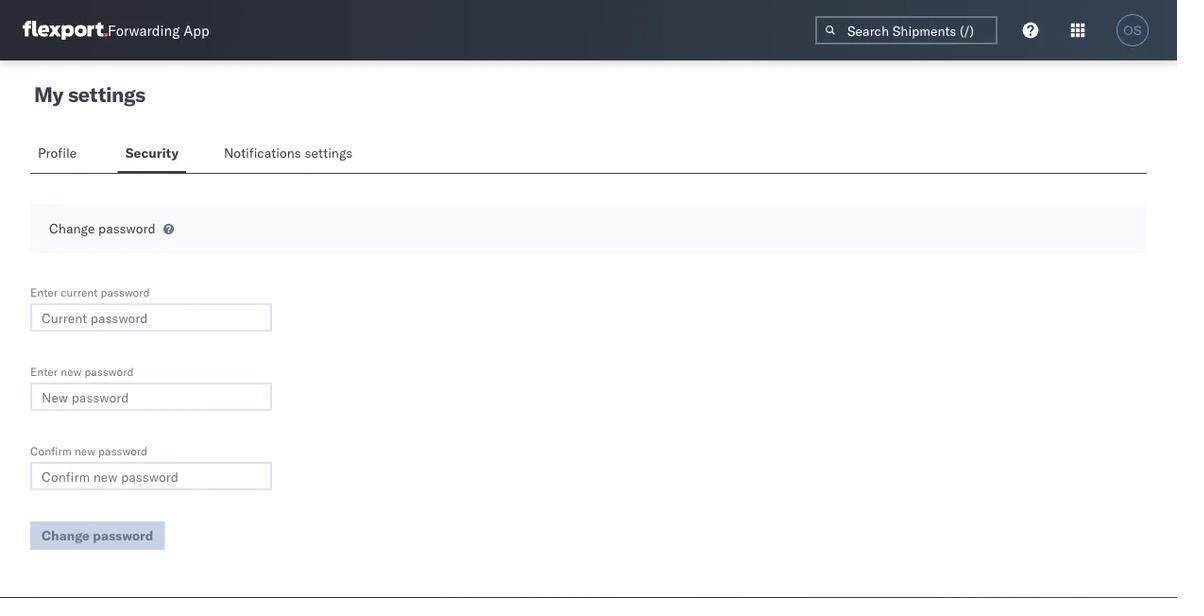 Task type: vqa. For each thing, say whether or not it's contained in the screenshot.
2nd C/O from the bottom
no



Task type: locate. For each thing, give the bounding box(es) containing it.
new
[[61, 364, 82, 379], [75, 444, 95, 458]]

new for enter
[[61, 364, 82, 379]]

password up current password password field
[[101, 285, 150, 299]]

1 horizontal spatial settings
[[305, 145, 353, 161]]

enter up confirm
[[30, 364, 58, 379]]

notifications settings button
[[216, 136, 368, 173]]

2 enter from the top
[[30, 364, 58, 379]]

new right confirm
[[75, 444, 95, 458]]

1 vertical spatial new
[[75, 444, 95, 458]]

password right change
[[98, 220, 156, 237]]

0 vertical spatial new
[[61, 364, 82, 379]]

0 horizontal spatial settings
[[68, 81, 145, 107]]

os
[[1124, 23, 1142, 37]]

settings for my settings
[[68, 81, 145, 107]]

settings inside button
[[305, 145, 353, 161]]

password up confirm new password password field
[[98, 444, 148, 458]]

new down current at the left of page
[[61, 364, 82, 379]]

1 vertical spatial settings
[[305, 145, 353, 161]]

1 enter from the top
[[30, 285, 58, 299]]

app
[[183, 21, 209, 39]]

notifications
[[224, 145, 301, 161]]

settings right my
[[68, 81, 145, 107]]

settings
[[68, 81, 145, 107], [305, 145, 353, 161]]

forwarding
[[108, 21, 180, 39]]

enter left current at the left of page
[[30, 285, 58, 299]]

confirm new password
[[30, 444, 148, 458]]

Current password password field
[[30, 303, 272, 332]]

0 vertical spatial enter
[[30, 285, 58, 299]]

enter for enter current password
[[30, 285, 58, 299]]

new for confirm
[[75, 444, 95, 458]]

notifications settings
[[224, 145, 353, 161]]

enter
[[30, 285, 58, 299], [30, 364, 58, 379]]

settings right notifications
[[305, 145, 353, 161]]

change password
[[49, 220, 156, 237]]

1 vertical spatial enter
[[30, 364, 58, 379]]

password
[[98, 220, 156, 237], [101, 285, 150, 299], [84, 364, 134, 379], [98, 444, 148, 458]]

password up new password password field
[[84, 364, 134, 379]]

0 vertical spatial settings
[[68, 81, 145, 107]]

os button
[[1111, 9, 1155, 52]]



Task type: describe. For each thing, give the bounding box(es) containing it.
password for enter current password
[[101, 285, 150, 299]]

password for enter new password
[[84, 364, 134, 379]]

enter current password
[[30, 285, 150, 299]]

my
[[34, 81, 63, 107]]

Confirm new password password field
[[30, 462, 272, 490]]

Search Shipments (/) text field
[[816, 16, 998, 44]]

enter for enter new password
[[30, 364, 58, 379]]

settings for notifications settings
[[305, 145, 353, 161]]

change
[[49, 220, 95, 237]]

password for confirm new password
[[98, 444, 148, 458]]

current
[[61, 285, 98, 299]]

New password password field
[[30, 383, 272, 411]]

forwarding app
[[108, 21, 209, 39]]

forwarding app link
[[23, 21, 209, 40]]

flexport. image
[[23, 21, 108, 40]]

security
[[125, 145, 179, 161]]

confirm
[[30, 444, 72, 458]]

my settings
[[34, 81, 145, 107]]

enter new password
[[30, 364, 134, 379]]

security button
[[118, 136, 186, 173]]

profile button
[[30, 136, 88, 173]]

profile
[[38, 145, 77, 161]]



